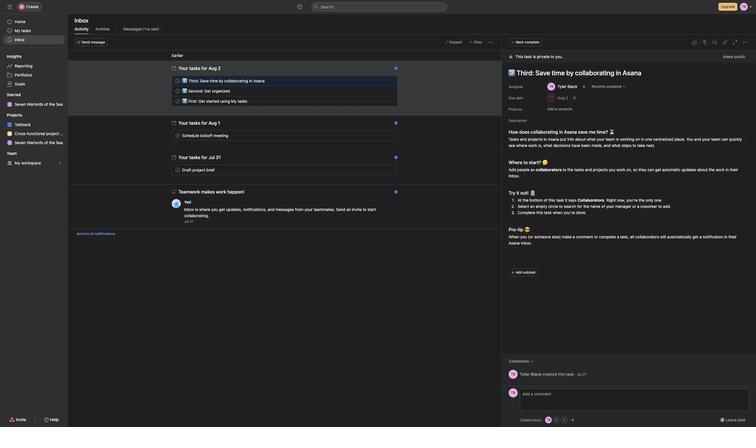 Task type: vqa. For each thing, say whether or not it's contained in the screenshot.
The My Workspace link
yes



Task type: describe. For each thing, give the bounding box(es) containing it.
2 inside dropdown button
[[566, 96, 569, 100]]

🤔
[[543, 160, 548, 165]]

starred button
[[0, 92, 21, 98]]

·
[[575, 372, 577, 377]]

0 horizontal spatial collaborators
[[536, 168, 562, 172]]

send message button
[[75, 38, 108, 46]]

team
[[7, 151, 17, 156]]

projects inside button
[[560, 107, 573, 111]]

tb for the tb button to the bottom
[[547, 419, 551, 423]]

add for add subtask
[[516, 271, 523, 275]]

from
[[295, 207, 304, 212]]

pro-
[[509, 228, 518, 233]]

is inside "how does collaborating in asana save me time? ⏳ tasks and projects in asana put info about what your team is working on in one centralized place. you and your team can quickly see where work is, what decisions have been made, and what steps to take next."
[[617, 137, 619, 142]]

is,
[[539, 143, 543, 148]]

0 horizontal spatial what
[[544, 143, 553, 148]]

see details, my workspace image
[[58, 162, 62, 165]]

0 vertical spatial 2
[[218, 66, 221, 71]]

have
[[572, 143, 581, 148]]

to inside "how does collaborating in asana save me time? ⏳ tasks and projects in asana put info about what your team is working on in one centralized place. you and your team can quickly see where work is, what decisions have been made, and what steps to take next."
[[633, 143, 637, 148]]

i've
[[143, 27, 150, 31]]

this
[[516, 54, 524, 59]]

reporting
[[15, 64, 33, 68]]

where inside the yeti inbox is where you get updates, notifications, and messages from your teammates. send an invite to start collaborating. jul 27
[[199, 207, 210, 212]]

my tasks link
[[3, 26, 64, 35]]

the inside projects element
[[49, 140, 55, 145]]

where inside "how does collaborating in asana save me time? ⏳ tasks and projects in asana put info about what your team is working on in one centralized place. you and your team can quickly see where work is, what decisions have been made, and what steps to take next."
[[517, 143, 528, 148]]

make public button
[[720, 52, 750, 62]]

on
[[636, 137, 641, 142]]

reporting link
[[3, 62, 64, 71]]

manager
[[616, 204, 632, 209]]

tb for middle the tb button
[[511, 392, 516, 396]]

history image
[[298, 5, 302, 9]]

1 vertical spatial this
[[537, 211, 543, 215]]

tasks inside to the tasks and projects you work on, so they can get automatic updates about the work in their inbox.
[[575, 168, 585, 172]]

all inside button
[[90, 232, 94, 236]]

mark
[[516, 40, 524, 44]]

invite
[[16, 418, 26, 423]]

due
[[509, 96, 515, 100]]

completed checkbox for schedule
[[174, 132, 181, 139]]

working
[[621, 137, 635, 142]]

send message
[[82, 40, 105, 44]]

the down have at top right
[[568, 168, 574, 172]]

try it out! 👩‍💻 at the bottom of this task it says collaborators . right now, you're the only one. select an empty circle to search for the name of your manager or a coworker to add. complete this task when you're done.
[[509, 191, 672, 215]]

1 vertical spatial it
[[566, 198, 568, 203]]

third:
[[188, 78, 199, 83]]

inbox inside inbox link
[[15, 37, 25, 42]]

projects element
[[0, 110, 68, 149]]

collaborators inside pro-tip 😎 when you (or someone else) make a comment or complete a task, all collaborators will automatically get a notification in their asana inbox.
[[636, 235, 660, 240]]

activity
[[75, 27, 89, 31]]

your tasks for aug 1
[[179, 121, 220, 126]]

a right make
[[573, 235, 575, 240]]

time?
[[597, 130, 609, 135]]

tyler black created this task · jul 27
[[520, 372, 587, 377]]

cross-functional project plan
[[15, 131, 68, 136]]

you
[[687, 137, 694, 142]]

2️⃣
[[182, 89, 187, 93]]

projects button
[[0, 113, 22, 118]]

the right at
[[523, 198, 529, 203]]

add subtask
[[516, 271, 536, 275]]

archive all notifications button
[[68, 230, 502, 239]]

add.
[[664, 204, 672, 209]]

2 seven warlords of the sea link from the top
[[3, 139, 64, 148]]

talkback
[[15, 122, 31, 127]]

and inside to the tasks and projects you work on, so they can get automatic updates about the work in their inbox.
[[586, 168, 592, 172]]

start?
[[529, 160, 542, 165]]

add subtask image
[[713, 40, 718, 45]]

description document
[[503, 129, 750, 247]]

portfolios
[[15, 73, 32, 77]]

archive for archive all notifications
[[77, 232, 89, 236]]

for for 1
[[202, 121, 208, 126]]

copy task link image
[[723, 40, 728, 45]]

of inside starred element
[[44, 102, 48, 107]]

automatically
[[668, 235, 692, 240]]

functional
[[27, 131, 45, 136]]

completed image for schedule
[[174, 132, 181, 139]]

is for this task is private to you.
[[533, 54, 536, 59]]

does
[[520, 130, 530, 135]]

0 vertical spatial tb button
[[509, 371, 518, 380]]

your for your tasks for aug 1
[[179, 121, 188, 126]]

get inside the yeti inbox is where you get updates, notifications, and messages from your teammates. send an invite to start collaborating. jul 27
[[219, 207, 225, 212]]

kickoff
[[200, 133, 213, 138]]

3️⃣
[[182, 78, 187, 83]]

0 comments image
[[389, 168, 394, 173]]

⏳
[[610, 130, 615, 135]]

2 team from the left
[[712, 137, 721, 142]]

complete inside the mark complete "button"
[[525, 40, 540, 44]]

1 vertical spatial tb button
[[509, 389, 518, 398]]

my for my workspace
[[15, 161, 20, 166]]

archive notification image for your tasks for jul 31
[[392, 157, 396, 161]]

an inside try it out! 👩‍💻 at the bottom of this task it says collaborators . right now, you're the only one. select an empty circle to search for the name of your manager or a coworker to add. complete this task when you're done.
[[531, 204, 535, 209]]

in inside pro-tip 😎 when you (or someone else) make a comment or complete a task, all collaborators will automatically get a notification in their asana inbox.
[[725, 235, 728, 240]]

1 horizontal spatial you're
[[627, 198, 638, 203]]

where to start? 🤔
[[509, 160, 548, 165]]

the left only
[[639, 198, 645, 203]]

subtask
[[523, 271, 536, 275]]

a left 'task,'
[[618, 235, 620, 240]]

1 horizontal spatial this
[[549, 198, 556, 203]]

you.
[[556, 54, 564, 59]]

archive notification image for your tasks for aug 1
[[392, 122, 396, 127]]

black for tyler black created this task · jul 27
[[531, 372, 542, 377]]

to up people
[[524, 160, 528, 165]]

your for your tasks for jul 31
[[179, 155, 188, 160]]

seven warlords of the sea for 1st seven warlords of the sea link from the bottom of the page
[[15, 140, 63, 145]]

completed checkbox for 3️⃣
[[174, 78, 181, 84]]

public
[[735, 54, 746, 59]]

make
[[724, 54, 734, 59]]

tyler for tyler black
[[558, 84, 567, 89]]

task right this
[[525, 54, 532, 59]]

to down one.
[[659, 204, 662, 209]]

complete
[[518, 211, 536, 215]]

main content containing how does collaborating in asana save me time? ⏳
[[502, 51, 757, 387]]

expand
[[450, 40, 462, 44]]

yeti inbox is where you get updates, notifications, and messages from your teammates. send an invite to start collaborating. jul 27
[[184, 200, 377, 224]]

date
[[516, 96, 524, 100]]

😎
[[525, 228, 531, 233]]

me
[[589, 130, 596, 135]]

completed image for draft
[[174, 167, 181, 174]]

to inside the yeti inbox is where you get updates, notifications, and messages from your teammates. send an invite to start collaborating. jul 27
[[363, 207, 367, 212]]

1 vertical spatial collaborators
[[520, 419, 542, 423]]

1 team from the left
[[606, 137, 615, 142]]

to inside button
[[555, 107, 559, 111]]

your tasks for jul 31 link
[[179, 155, 221, 160]]

info
[[568, 137, 575, 142]]

to up when
[[560, 204, 563, 209]]

projects inside to the tasks and projects you work on, so they can get automatic updates about the work in their inbox.
[[593, 168, 608, 172]]

add subtask button
[[509, 269, 539, 277]]

2 vertical spatial tb button
[[546, 418, 552, 424]]

you for pro-
[[521, 235, 527, 240]]

send inside button
[[82, 40, 90, 44]]

0 horizontal spatial you're
[[564, 211, 576, 215]]

mark complete button
[[509, 38, 543, 46]]

your up made,
[[597, 137, 605, 142]]

to the tasks and projects you work on, so they can get automatic updates about the work in their inbox.
[[509, 168, 740, 179]]

teamwork
[[179, 190, 200, 195]]

add for add people as collaborators
[[509, 168, 516, 172]]

how does collaborating in asana save me time? ⏳ tasks and projects in asana put info about what your team is working on in one centralized place. you and your team can quickly see where work is, what decisions have been made, and what steps to take next.
[[509, 130, 744, 148]]

my tasks
[[15, 28, 31, 33]]

0 likes. click to like this task image
[[381, 168, 386, 173]]

notifications,
[[243, 207, 267, 212]]

notification
[[703, 235, 724, 240]]

add or remove collaborators image
[[572, 419, 575, 423]]

updates
[[682, 168, 697, 172]]

can inside to the tasks and projects you work on, so they can get automatic updates about the work in their inbox.
[[648, 168, 655, 172]]

recently assigned
[[592, 85, 622, 89]]

1️⃣
[[182, 99, 187, 104]]

task,
[[621, 235, 630, 240]]

Search tasks, projects, and more text field
[[312, 2, 447, 11]]

1 horizontal spatial work
[[617, 168, 626, 172]]

due date
[[509, 96, 524, 100]]

your right 'you'
[[703, 137, 711, 142]]

0 vertical spatial it
[[517, 191, 520, 196]]

one.
[[655, 198, 663, 203]]

where
[[509, 160, 523, 165]]

global element
[[0, 14, 68, 48]]

empty
[[536, 204, 548, 209]]

cross-
[[15, 131, 27, 136]]

made,
[[592, 143, 603, 148]]

get inside to the tasks and projects you work on, so they can get automatic updates about the work in their inbox.
[[656, 168, 662, 172]]

this task is private to you.
[[516, 54, 564, 59]]

your tasks for aug 2 link
[[179, 66, 221, 71]]

2 vertical spatial this
[[558, 372, 565, 377]]

1 vertical spatial my
[[231, 99, 237, 104]]

tasks right using
[[238, 99, 248, 104]]

completed checkbox for 1️⃣
[[174, 98, 181, 105]]

first:
[[188, 99, 198, 104]]

more actions image
[[489, 40, 494, 45]]

get for started
[[199, 99, 205, 104]]

upgrade button
[[719, 3, 738, 11]]

a left notification on the bottom right
[[700, 235, 702, 240]]

clear due date image
[[573, 96, 577, 100]]

completed image for 1️⃣
[[174, 98, 181, 105]]

and inside the yeti inbox is where you get updates, notifications, and messages from your teammates. send an invite to start collaborating. jul 27
[[268, 207, 275, 212]]

and right made,
[[604, 143, 611, 148]]

2 horizontal spatial work
[[716, 168, 725, 172]]

team button
[[0, 151, 17, 157]]



Task type: locate. For each thing, give the bounding box(es) containing it.
inbox.
[[509, 174, 520, 179], [521, 241, 532, 246]]

will
[[661, 235, 667, 240]]

what down the me
[[587, 137, 596, 142]]

you left (or
[[521, 235, 527, 240]]

tb button
[[509, 371, 518, 380], [509, 389, 518, 398], [546, 418, 552, 424]]

0 vertical spatial tyler
[[558, 84, 567, 89]]

27 inside the yeti inbox is where you get updates, notifications, and messages from your teammates. send an invite to start collaborating. jul 27
[[190, 220, 194, 224]]

project inside cross-functional project plan link
[[46, 131, 59, 136]]

Completed checkbox
[[174, 88, 181, 95]]

black left created
[[531, 372, 542, 377]]

all inside pro-tip 😎 when you (or someone else) make a comment or complete a task, all collaborators will automatically get a notification in their asana inbox.
[[631, 235, 635, 240]]

projects
[[509, 107, 522, 112], [7, 113, 22, 118]]

you're down search
[[564, 211, 576, 215]]

get inside pro-tip 😎 when you (or someone else) make a comment or complete a task, all collaborators will automatically get a notification in their asana inbox.
[[693, 235, 699, 240]]

1 vertical spatial inbox
[[15, 37, 25, 42]]

27 inside 'tyler black created this task · jul 27'
[[583, 373, 587, 377]]

add down "where"
[[509, 168, 516, 172]]

black inside dropdown button
[[568, 84, 578, 89]]

out!
[[521, 191, 529, 196]]

3 completed image from the top
[[174, 167, 181, 174]]

hide sidebar image
[[7, 5, 12, 9]]

1 horizontal spatial about
[[698, 168, 708, 172]]

more actions for this task image
[[744, 40, 748, 45]]

seven warlords of the sea link inside starred element
[[3, 100, 64, 109]]

completed image left schedule
[[174, 132, 181, 139]]

you left on,
[[609, 168, 616, 172]]

earlier
[[172, 53, 183, 58]]

for up 'schedule kickoff meeting'
[[202, 121, 208, 126]]

can inside "how does collaborating in asana save me time? ⏳ tasks and projects in asana put info about what your team is working on in one centralized place. you and your team can quickly see where work is, what decisions have been made, and what steps to take next."
[[722, 137, 729, 142]]

messages
[[123, 27, 142, 31]]

👩‍💻
[[530, 191, 536, 196]]

0 comments image
[[389, 79, 394, 83]]

1 vertical spatial is
[[617, 137, 619, 142]]

seven
[[15, 102, 26, 107], [15, 140, 26, 145]]

bottom
[[530, 198, 543, 203]]

jul left 31
[[209, 155, 215, 160]]

0 horizontal spatial this
[[537, 211, 543, 215]]

1 horizontal spatial jul
[[209, 155, 215, 160]]

collaborating right by
[[225, 78, 248, 83]]

where up collaborating.
[[199, 207, 210, 212]]

team
[[606, 137, 615, 142], [712, 137, 721, 142]]

in
[[249, 78, 253, 83], [560, 130, 563, 135], [544, 137, 547, 142], [642, 137, 645, 142], [726, 168, 729, 172], [725, 235, 728, 240]]

archive for archive
[[96, 27, 110, 31]]

black left remove assignee 'image'
[[568, 84, 578, 89]]

3️⃣ third: save time by collaborating in asana
[[182, 78, 265, 83]]

completed image left 2️⃣
[[174, 88, 181, 95]]

make
[[562, 235, 572, 240]]

27 down collaborating.
[[190, 220, 194, 224]]

team down ⏳
[[606, 137, 615, 142]]

get down save
[[205, 89, 211, 93]]

0 horizontal spatial 2
[[218, 66, 221, 71]]

or right the comment
[[595, 235, 598, 240]]

what right is,
[[544, 143, 553, 148]]

aug for 1
[[209, 121, 217, 126]]

send inside the yeti inbox is where you get updates, notifications, and messages from your teammates. send an invite to start collaborating. jul 27
[[336, 207, 346, 212]]

2 horizontal spatial what
[[612, 143, 621, 148]]

2 completed checkbox from the top
[[174, 98, 181, 105]]

task down circle
[[545, 211, 552, 215]]

add down 'aug 2' dropdown button
[[548, 107, 554, 111]]

0 vertical spatial is
[[533, 54, 536, 59]]

2 vertical spatial completed image
[[174, 167, 181, 174]]

black
[[568, 84, 578, 89], [531, 372, 542, 377]]

recently assigned button
[[590, 83, 629, 91]]

to left you.
[[551, 54, 555, 59]]

Task Name text field
[[505, 66, 750, 79]]

completed checkbox left draft
[[174, 167, 181, 174]]

Completed checkbox
[[174, 78, 181, 84], [174, 98, 181, 105], [174, 132, 181, 139], [174, 167, 181, 174]]

yeti
[[184, 200, 191, 205]]

2 horizontal spatial projects
[[593, 168, 608, 172]]

at
[[518, 198, 522, 203]]

tb for topmost the tb button
[[511, 373, 516, 377]]

1 vertical spatial warlords
[[27, 140, 43, 145]]

can right they
[[648, 168, 655, 172]]

0 vertical spatial you
[[609, 168, 616, 172]]

my inside my tasks link
[[15, 28, 20, 33]]

0 vertical spatial my
[[15, 28, 20, 33]]

archive inside button
[[77, 232, 89, 236]]

2 horizontal spatial is
[[617, 137, 619, 142]]

0 vertical spatial where
[[517, 143, 528, 148]]

is for yeti inbox is where you get updates, notifications, and messages from your teammates. send an invite to start collaborating. jul 27
[[195, 207, 198, 212]]

0 vertical spatial you're
[[627, 198, 638, 203]]

remove assignee image
[[583, 85, 586, 88]]

task left ·
[[566, 372, 574, 377]]

inbox. down people
[[509, 174, 520, 179]]

my right using
[[231, 99, 237, 104]]

0 horizontal spatial an
[[347, 207, 351, 212]]

collaborating up is,
[[531, 130, 559, 135]]

3 archive notification image from the top
[[392, 191, 396, 196]]

main content
[[502, 51, 757, 387]]

the right "updates"
[[709, 168, 715, 172]]

tasks for your tasks for aug 1
[[189, 121, 201, 126]]

archive left notifications
[[77, 232, 89, 236]]

1 vertical spatial you're
[[564, 211, 576, 215]]

tasks inside global element
[[21, 28, 31, 33]]

2 completed image from the top
[[174, 132, 181, 139]]

0 vertical spatial project
[[46, 131, 59, 136]]

my inside my workspace link
[[15, 161, 20, 166]]

1 vertical spatial sea
[[56, 140, 63, 145]]

0 vertical spatial send
[[82, 40, 90, 44]]

jul inside the yeti inbox is where you get updates, notifications, and messages from your teammates. send an invite to start collaborating. jul 27
[[184, 220, 189, 224]]

2 sea from the top
[[56, 140, 63, 145]]

3 your from the top
[[179, 155, 188, 160]]

jul right ·
[[578, 373, 582, 377]]

projects inside main content
[[509, 107, 522, 112]]

inbox. inside pro-tip 😎 when you (or someone else) make a comment or complete a task, all collaborators will automatically get a notification in their asana inbox.
[[521, 241, 532, 246]]

2 your from the top
[[179, 121, 188, 126]]

completed image for 2️⃣
[[174, 88, 181, 95]]

select
[[518, 204, 530, 209]]

about inside to the tasks and projects you work on, so they can get automatic updates about the work in their inbox.
[[698, 168, 708, 172]]

asana inside pro-tip 😎 when you (or someone else) make a comment or complete a task, all collaborators will automatically get a notification in their asana inbox.
[[509, 241, 520, 246]]

0 vertical spatial their
[[731, 168, 739, 172]]

2 horizontal spatial you
[[609, 168, 616, 172]]

teams element
[[0, 149, 68, 169]]

tyler up aug 2
[[558, 84, 567, 89]]

sea for seven warlords of the sea link in the starred element
[[56, 102, 63, 107]]

2 archive notification image from the top
[[392, 157, 396, 161]]

or right manager
[[633, 204, 637, 209]]

tasks for my tasks
[[21, 28, 31, 33]]

tasks for your tasks for aug 2
[[189, 66, 201, 71]]

projects inside "how does collaborating in asana save me time? ⏳ tasks and projects in asana put info about what your team is working on in one centralized place. you and your team can quickly see where work is, what decisions have been made, and what steps to take next."
[[528, 137, 543, 142]]

completed image
[[174, 78, 181, 84], [174, 132, 181, 139]]

completed checkbox for draft
[[174, 167, 181, 174]]

you inside the yeti inbox is where you get updates, notifications, and messages from your teammates. send an invite to start collaborating. jul 27
[[212, 207, 218, 212]]

1 vertical spatial archive notification image
[[392, 157, 396, 161]]

1 your from the top
[[179, 66, 188, 71]]

27 right ·
[[583, 373, 587, 377]]

team left quickly
[[712, 137, 721, 142]]

seven down the cross-
[[15, 140, 26, 145]]

so
[[634, 168, 638, 172]]

0 horizontal spatial complete
[[525, 40, 540, 44]]

seven inside starred element
[[15, 102, 26, 107]]

0 vertical spatial inbox
[[75, 17, 89, 24]]

talkback link
[[3, 120, 64, 129]]

get left updates,
[[219, 207, 225, 212]]

your up draft
[[179, 155, 188, 160]]

project left brief
[[193, 168, 205, 173]]

2 vertical spatial archive notification image
[[392, 191, 396, 196]]

archive up message
[[96, 27, 110, 31]]

you inside to the tasks and projects you work on, so they can get automatic updates about the work in their inbox.
[[609, 168, 616, 172]]

3 completed checkbox from the top
[[174, 132, 181, 139]]

is inside the yeti inbox is where you get updates, notifications, and messages from your teammates. send an invite to start collaborating. jul 27
[[195, 207, 198, 212]]

warlords for seven warlords of the sea link in the starred element
[[27, 102, 43, 107]]

archive link
[[96, 27, 110, 34]]

1 horizontal spatial is
[[533, 54, 536, 59]]

is left working
[[617, 137, 619, 142]]

task inside button
[[738, 418, 746, 423]]

comments button
[[506, 357, 538, 367]]

0 horizontal spatial where
[[199, 207, 210, 212]]

0 vertical spatial jul
[[209, 155, 215, 160]]

seven warlords of the sea link down functional
[[3, 139, 64, 148]]

right
[[607, 198, 616, 203]]

0 vertical spatial warlords
[[27, 102, 43, 107]]

inbox. down (or
[[521, 241, 532, 246]]

0 horizontal spatial it
[[517, 191, 520, 196]]

complete right mark
[[525, 40, 540, 44]]

my for my tasks
[[15, 28, 20, 33]]

1 warlords from the top
[[27, 102, 43, 107]]

tasks down have at top right
[[575, 168, 585, 172]]

tyler black
[[558, 84, 578, 89]]

0 vertical spatial archive notification image
[[392, 122, 396, 127]]

collaborators down 🤔
[[536, 168, 562, 172]]

filter button
[[467, 38, 485, 46]]

second:
[[188, 89, 203, 93]]

tb inside main content
[[511, 373, 516, 377]]

sea inside starred element
[[56, 102, 63, 107]]

send left invite
[[336, 207, 346, 212]]

collaborating inside "how does collaborating in asana save me time? ⏳ tasks and projects in asana put info about what your team is working on in one centralized place. you and your team can quickly see where work is, what decisions have been made, and what steps to take next."
[[531, 130, 559, 135]]

0 horizontal spatial is
[[195, 207, 198, 212]]

projects inside dropdown button
[[7, 113, 22, 118]]

invite
[[352, 207, 362, 212]]

0 horizontal spatial team
[[606, 137, 615, 142]]

0 horizontal spatial all
[[90, 232, 94, 236]]

tyler for tyler black created this task · jul 27
[[520, 372, 530, 377]]

their inside to the tasks and projects you work on, so they can get automatic updates about the work in their inbox.
[[731, 168, 739, 172]]

goals link
[[3, 80, 64, 89]]

1 vertical spatial tb
[[511, 392, 516, 396]]

0 vertical spatial seven warlords of the sea link
[[3, 100, 64, 109]]

2 completed image from the top
[[174, 98, 181, 105]]

put
[[561, 137, 567, 142]]

0 horizontal spatial archive
[[77, 232, 89, 236]]

or inside try it out! 👩‍💻 at the bottom of this task it says collaborators . right now, you're the only one. select an empty circle to search for the name of your manager or a coworker to add. complete this task when you're done.
[[633, 204, 637, 209]]

completed checkbox left 1️⃣
[[174, 98, 181, 105]]

brief
[[207, 168, 215, 173]]

assigned
[[607, 85, 622, 89]]

1 seven warlords of the sea from the top
[[15, 102, 63, 107]]

seven warlords of the sea inside starred element
[[15, 102, 63, 107]]

2 seven from the top
[[15, 140, 26, 145]]

sea inside projects element
[[56, 140, 63, 145]]

tasks for your tasks for jul 31
[[189, 155, 201, 160]]

0 horizontal spatial about
[[576, 137, 586, 142]]

the down cross-functional project plan
[[49, 140, 55, 145]]

tasks
[[21, 28, 31, 33], [189, 66, 201, 71], [238, 99, 248, 104], [189, 121, 201, 126], [189, 155, 201, 160], [575, 168, 585, 172]]

insights button
[[0, 54, 22, 59]]

schedule
[[182, 133, 199, 138]]

inbox down my tasks
[[15, 37, 25, 42]]

archive notification image
[[392, 68, 396, 72]]

can left quickly
[[722, 137, 729, 142]]

asana
[[254, 78, 265, 83], [565, 130, 578, 135], [549, 137, 560, 142], [509, 241, 520, 246]]

to inside to the tasks and projects you work on, so they can get automatic updates about the work in their inbox.
[[563, 168, 567, 172]]

help
[[50, 418, 59, 423]]

completed image left 3️⃣
[[174, 78, 181, 84]]

for for 31
[[202, 155, 208, 160]]

your inside the yeti inbox is where you get updates, notifications, and messages from your teammates. send an invite to start collaborating. jul 27
[[305, 207, 313, 212]]

starred element
[[0, 90, 68, 110]]

aug up "time"
[[209, 66, 217, 71]]

2 vertical spatial jul
[[578, 373, 582, 377]]

a inside try it out! 👩‍💻 at the bottom of this task it says collaborators . right now, you're the only one. select an empty circle to search for the name of your manager or a coworker to add. complete this task when you're done.
[[638, 204, 640, 209]]

1 horizontal spatial get
[[656, 168, 662, 172]]

2 up by
[[218, 66, 221, 71]]

says
[[569, 198, 577, 203]]

it right try
[[517, 191, 520, 196]]

how
[[509, 130, 519, 135]]

collaborators inside try it out! 👩‍💻 at the bottom of this task it says collaborators . right now, you're the only one. select an empty circle to search for the name of your manager or a coworker to add. complete this task when you're done.
[[578, 198, 605, 203]]

1 vertical spatial 27
[[583, 373, 587, 377]]

of inside projects element
[[44, 140, 48, 145]]

1 horizontal spatial it
[[566, 198, 568, 203]]

1 seven from the top
[[15, 102, 26, 107]]

using
[[220, 99, 230, 104]]

2 vertical spatial you
[[521, 235, 527, 240]]

messages i've sent
[[123, 27, 159, 31]]

inbox inside the yeti inbox is where you get updates, notifications, and messages from your teammates. send an invite to start collaborating. jul 27
[[184, 207, 194, 212]]

4 completed checkbox from the top
[[174, 167, 181, 174]]

1 horizontal spatial complete
[[600, 235, 617, 240]]

1 horizontal spatial collaborators
[[636, 235, 660, 240]]

save
[[579, 130, 588, 135]]

get right first:
[[199, 99, 205, 104]]

an inside the yeti inbox is where you get updates, notifications, and messages from your teammates. send an invite to start collaborating. jul 27
[[347, 207, 351, 212]]

help button
[[41, 416, 62, 426]]

private
[[537, 54, 550, 59]]

1 horizontal spatial collaborating
[[531, 130, 559, 135]]

0 vertical spatial 27
[[190, 220, 194, 224]]

your right 'from'
[[305, 207, 313, 212]]

this
[[549, 198, 556, 203], [537, 211, 543, 215], [558, 372, 565, 377]]

for up 'done.'
[[578, 204, 583, 209]]

jul down collaborating.
[[184, 220, 189, 224]]

aug for 2
[[209, 66, 217, 71]]

1 vertical spatial projects
[[7, 113, 22, 118]]

0 horizontal spatial send
[[82, 40, 90, 44]]

warlords inside starred element
[[27, 102, 43, 107]]

tyler inside tyler black dropdown button
[[558, 84, 567, 89]]

seven warlords of the sea for seven warlords of the sea link in the starred element
[[15, 102, 63, 107]]

warlords down cross-functional project plan link at left
[[27, 140, 43, 145]]

about inside "how does collaborating in asana save me time? ⏳ tasks and projects in asana put info about what your team is working on in one centralized place. you and your team can quickly see where work is, what decisions have been made, and what steps to take next."
[[576, 137, 586, 142]]

you for yeti
[[212, 207, 218, 212]]

to
[[551, 54, 555, 59], [555, 107, 559, 111], [633, 143, 637, 148], [524, 160, 528, 165], [563, 168, 567, 172], [560, 204, 563, 209], [659, 204, 662, 209], [363, 207, 367, 212]]

0 vertical spatial collaborating
[[225, 78, 248, 83]]

and right 'you'
[[695, 137, 702, 142]]

0 horizontal spatial collaborators
[[520, 419, 542, 423]]

messages
[[276, 207, 294, 212]]

make public
[[724, 54, 746, 59]]

is up collaborating.
[[195, 207, 198, 212]]

an
[[531, 204, 535, 209], [347, 207, 351, 212]]

sea for 1st seven warlords of the sea link from the bottom of the page
[[56, 140, 63, 145]]

2 horizontal spatial this
[[558, 372, 565, 377]]

insights element
[[0, 51, 68, 90]]

1 completed checkbox from the top
[[174, 78, 181, 84]]

1 vertical spatial seven warlords of the sea link
[[3, 139, 64, 148]]

0 horizontal spatial jul
[[184, 220, 189, 224]]

2 vertical spatial aug
[[209, 121, 217, 126]]

get left the automatic
[[656, 168, 662, 172]]

create
[[26, 4, 38, 9]]

aug 2
[[558, 96, 569, 100]]

your down right at the right of page
[[607, 204, 615, 209]]

this up circle
[[549, 198, 556, 203]]

2 seven warlords of the sea from the top
[[15, 140, 63, 145]]

0 vertical spatial seven warlords of the sea
[[15, 102, 63, 107]]

archive notification image
[[392, 122, 396, 127], [392, 157, 396, 161], [392, 191, 396, 196]]

projects
[[560, 107, 573, 111], [528, 137, 543, 142], [593, 168, 608, 172]]

1 horizontal spatial project
[[193, 168, 205, 173]]

inbox down yeti
[[184, 207, 194, 212]]

to left take on the top right
[[633, 143, 637, 148]]

add left subtask
[[516, 271, 523, 275]]

task up circle
[[557, 198, 564, 203]]

your tasks for aug 1 link
[[179, 121, 220, 126]]

1️⃣ first: get started using my tasks
[[182, 99, 248, 104]]

complete left 'task,'
[[600, 235, 617, 240]]

and down does
[[520, 137, 527, 142]]

1 horizontal spatial inbox.
[[521, 241, 532, 246]]

schedule kickoff meeting
[[182, 133, 229, 138]]

tasks up third:
[[189, 66, 201, 71]]

2 horizontal spatial get
[[693, 235, 699, 240]]

2 vertical spatial get
[[693, 235, 699, 240]]

attachments: add a file to this task, 3️⃣ third: save time by collaborating in asana image
[[703, 40, 708, 45]]

1 horizontal spatial 0 likes. click to like this task image
[[693, 40, 697, 45]]

add inside the description document
[[509, 168, 516, 172]]

of up empty
[[544, 198, 548, 203]]

0 vertical spatial 0 likes. click to like this task image
[[693, 40, 697, 45]]

aug inside dropdown button
[[558, 96, 565, 100]]

centralized
[[654, 137, 674, 142]]

tasks up schedule
[[189, 121, 201, 126]]

1 vertical spatial tyler
[[520, 372, 530, 377]]

seven warlords of the sea link
[[3, 100, 64, 109], [3, 139, 64, 148]]

what left steps
[[612, 143, 621, 148]]

2 warlords from the top
[[27, 140, 43, 145]]

1 vertical spatial their
[[729, 235, 737, 240]]

0 horizontal spatial inbox
[[15, 37, 25, 42]]

the inside starred element
[[49, 102, 55, 107]]

1 vertical spatial collaborators
[[636, 235, 660, 240]]

seven warlords of the sea down goals link
[[15, 102, 63, 107]]

1 vertical spatial seven warlords of the sea
[[15, 140, 63, 145]]

notifications
[[95, 232, 115, 236]]

your inside try it out! 👩‍💻 at the bottom of this task it says collaborators . right now, you're the only one. select an empty circle to search for the name of your manager or a coworker to add. complete this task when you're done.
[[607, 204, 615, 209]]

add to projects
[[548, 107, 573, 111]]

where right see
[[517, 143, 528, 148]]

or inside pro-tip 😎 when you (or someone else) make a comment or complete a task, all collaborators will automatically get a notification in their asana inbox.
[[595, 235, 598, 240]]

message
[[91, 40, 105, 44]]

inbox. inside to the tasks and projects you work on, so they can get automatic updates about the work in their inbox.
[[509, 174, 520, 179]]

2
[[218, 66, 221, 71], [566, 96, 569, 100]]

your up schedule
[[179, 121, 188, 126]]

inbox up the activity
[[75, 17, 89, 24]]

1 vertical spatial jul
[[184, 220, 189, 224]]

aug left 1
[[209, 121, 217, 126]]

0 horizontal spatial 0 likes. click to like this task image
[[381, 79, 386, 83]]

an down bottom
[[531, 204, 535, 209]]

completed image
[[174, 88, 181, 95], [174, 98, 181, 105], [174, 167, 181, 174]]

1 vertical spatial collaborating
[[531, 130, 559, 135]]

is
[[533, 54, 536, 59], [617, 137, 619, 142], [195, 207, 198, 212]]

0 vertical spatial sea
[[56, 102, 63, 107]]

tasks
[[509, 137, 519, 142]]

1 vertical spatial completed image
[[174, 132, 181, 139]]

1 horizontal spatial 2
[[566, 96, 569, 100]]

1 archive notification image from the top
[[392, 122, 396, 127]]

1 horizontal spatial what
[[587, 137, 596, 142]]

send left message
[[82, 40, 90, 44]]

add for add to projects
[[548, 107, 554, 111]]

your for your tasks for aug 2
[[179, 66, 188, 71]]

1 seven warlords of the sea link from the top
[[3, 100, 64, 109]]

completed image left 1️⃣
[[174, 98, 181, 105]]

2 left clear due date icon
[[566, 96, 569, 100]]

tyler black link
[[520, 372, 542, 377]]

of down goals link
[[44, 102, 48, 107]]

done.
[[577, 211, 587, 215]]

0 vertical spatial black
[[568, 84, 578, 89]]

all right 'task,'
[[631, 235, 635, 240]]

31
[[216, 155, 221, 160]]

created
[[543, 372, 557, 377]]

my workspace link
[[3, 159, 64, 168]]

seven inside projects element
[[15, 140, 26, 145]]

work
[[529, 143, 538, 148], [617, 168, 626, 172], [716, 168, 725, 172]]

1 vertical spatial seven
[[15, 140, 26, 145]]

2 vertical spatial my
[[15, 161, 20, 166]]

for for 2
[[202, 66, 208, 71]]

automatic
[[663, 168, 681, 172]]

next.
[[647, 143, 656, 148]]

comments
[[509, 360, 530, 364]]

0 likes. click to like this task image
[[693, 40, 697, 45], [381, 79, 386, 83]]

complete inside pro-tip 😎 when you (or someone else) make a comment or complete a task, all collaborators will automatically get a notification in their asana inbox.
[[600, 235, 617, 240]]

warlords down goals link
[[27, 102, 43, 107]]

get for organized
[[205, 89, 211, 93]]

2 horizontal spatial jul
[[578, 373, 582, 377]]

jul inside 'tyler black created this task · jul 27'
[[578, 373, 582, 377]]

0 vertical spatial your
[[179, 66, 188, 71]]

2 vertical spatial projects
[[593, 168, 608, 172]]

0 horizontal spatial you
[[212, 207, 218, 212]]

3️⃣ third: save time by collaborating in asana dialog
[[502, 34, 757, 428]]

they
[[639, 168, 647, 172]]

full screen image
[[734, 40, 738, 45]]

their inside pro-tip 😎 when you (or someone else) make a comment or complete a task, all collaborators will automatically get a notification in their asana inbox.
[[729, 235, 737, 240]]

time
[[210, 78, 218, 83]]

for inside try it out! 👩‍💻 at the bottom of this task it says collaborators . right now, you're the only one. select an empty circle to search for the name of your manager or a coworker to add. complete this task when you're done.
[[578, 204, 583, 209]]

the down goals link
[[49, 102, 55, 107]]

warlords for 1st seven warlords of the sea link from the bottom of the page
[[27, 140, 43, 145]]

add people as collaborators
[[509, 168, 562, 172]]

to left start
[[363, 207, 367, 212]]

1 completed image from the top
[[174, 78, 181, 84]]

0 vertical spatial this
[[549, 198, 556, 203]]

1 horizontal spatial can
[[722, 137, 729, 142]]

1 vertical spatial or
[[595, 235, 598, 240]]

of down .
[[602, 204, 606, 209]]

work inside "how does collaborating in asana save me time? ⏳ tasks and projects in asana put info about what your team is working on in one centralized place. you and your team can quickly see where work is, what decisions have been made, and what steps to take next."
[[529, 143, 538, 148]]

1 completed image from the top
[[174, 88, 181, 95]]

collaborators left will
[[636, 235, 660, 240]]

invite button
[[5, 416, 30, 426]]

0 vertical spatial projects
[[560, 107, 573, 111]]

0 vertical spatial collaborators
[[578, 198, 605, 203]]

1 vertical spatial about
[[698, 168, 708, 172]]

when
[[553, 211, 563, 215]]

warlords inside projects element
[[27, 140, 43, 145]]

archive all notifications
[[77, 232, 115, 236]]

you inside pro-tip 😎 when you (or someone else) make a comment or complete a task, all collaborators will automatically get a notification in their asana inbox.
[[521, 235, 527, 240]]

1 horizontal spatial you
[[521, 235, 527, 240]]

sea
[[56, 102, 63, 107], [56, 140, 63, 145]]

in inside to the tasks and projects you work on, so they can get automatic updates about the work in their inbox.
[[726, 168, 729, 172]]

tyler
[[558, 84, 567, 89], [520, 372, 530, 377]]

of down cross-functional project plan
[[44, 140, 48, 145]]

for up save
[[202, 66, 208, 71]]

completed image for 3️⃣
[[174, 78, 181, 84]]

1 horizontal spatial inbox
[[75, 17, 89, 24]]

1 sea from the top
[[56, 102, 63, 107]]

black for tyler black
[[568, 84, 578, 89]]

seven warlords of the sea inside projects element
[[15, 140, 63, 145]]

the up 'done.'
[[584, 204, 590, 209]]

teammates.
[[314, 207, 335, 212]]

this down empty
[[537, 211, 543, 215]]



